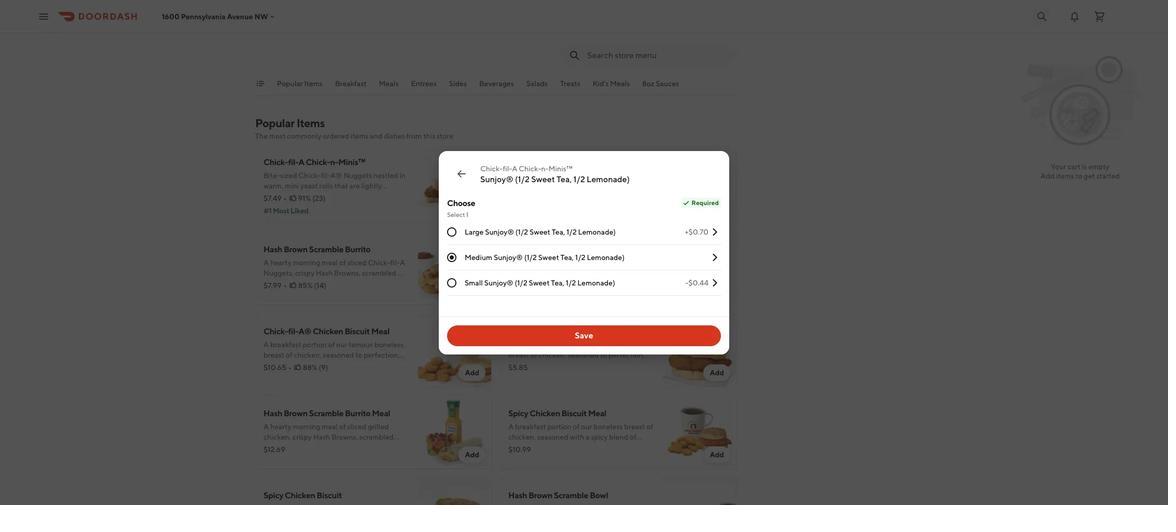 Task type: vqa. For each thing, say whether or not it's contained in the screenshot.
right Nuggets
yes



Task type: describe. For each thing, give the bounding box(es) containing it.
entrées
[[411, 79, 437, 88]]

bite- inside the chick-fil-a chick-n-minis™ bite-sized chick-fil-a® nuggets nestled in warm, mini yeast rolls that are lightly brushed with a honey butter spread.
[[264, 171, 280, 180]]

scramble for hash brown scramble burrito
[[309, 244, 344, 254]]

to inside the your cart is empty add items to get started
[[1076, 172, 1083, 180]]

sauces
[[656, 79, 680, 88]]

1600
[[162, 12, 180, 21]]

$10.99
[[509, 445, 531, 454]]

add button for hash brown scramble burrito meal
[[459, 446, 486, 463]]

medium
[[465, 253, 493, 261]]

commonly
[[287, 132, 322, 140]]

choose select 1
[[447, 198, 476, 218]]

sized inside the chick-fil-a chick-n-minis™ bite-sized chick-fil-a® nuggets nestled in warm, mini yeast rolls that are lightly brushed with a honey butter spread.
[[280, 171, 297, 180]]

85%
[[298, 281, 313, 290]]

chick-fil-a chick-n-minis™ sunjoy® (1/2 sweet tea, 1/2 lemonade)
[[481, 164, 630, 184]]

sunjoy® for medium
[[494, 253, 523, 261]]

87%
[[547, 184, 560, 192]]

lemonade) inside chick-fil-a chick-n-minis™ sunjoy® (1/2 sweet tea, 1/2 lemonade)
[[587, 174, 630, 184]]

sunjoy® inside chick-fil-a chick-n-minis™ sunjoy® (1/2 sweet tea, 1/2 lemonade)
[[481, 174, 514, 184]]

perfection,
[[550, 269, 586, 277]]

choice
[[557, 290, 579, 298]]

breakfast
[[335, 79, 367, 88]]

fil- for chick-fil-a chick-n-minis™ meal
[[533, 168, 544, 178]]

add button for chick-fil-a® chicken biscuit
[[704, 364, 731, 381]]

burrito for hash brown scramble burrito
[[345, 244, 371, 254]]

chick- inside chick-fil-a® nuggets bite-sized pieces of boneless chicken breast, seasoned to perfection, freshly breaded and pressure cooked in 100% refined peanut oil. available with choice of dipping sauce.
[[509, 244, 533, 254]]

chick-fil-a chick-n-minis™ bite-sized chick-fil-a® nuggets nestled in warm, mini yeast rolls that are lightly brushed with a honey butter spread.
[[264, 157, 406, 200]]

0 horizontal spatial of
[[566, 258, 573, 267]]

1/2 inside chick-fil-a chick-n-minis™ sunjoy® (1/2 sweet tea, 1/2 lemonade)
[[574, 174, 585, 184]]

sweet for small
[[529, 278, 550, 287]]

items for popular items the most commonly ordered items and dishes from this store
[[297, 116, 325, 130]]

1/2 for small sunjoy® (1/2 sweet tea, 1/2 lemonade)
[[566, 278, 576, 287]]

dialog containing sunjoy® (1/2 sweet tea, 1/2 lemonade)
[[439, 151, 730, 354]]

nuggets inside chick-fil-a® nuggets bite-sized pieces of boneless chicken breast, seasoned to perfection, freshly breaded and pressure cooked in 100% refined peanut oil. available with choice of dipping sauce.
[[558, 244, 590, 254]]

$0.44
[[689, 278, 709, 287]]

1 meals from the left
[[379, 79, 399, 88]]

cooked
[[538, 279, 563, 288]]

add for spicy chicken biscuit meal
[[710, 451, 725, 459]]

1 horizontal spatial of
[[580, 290, 587, 298]]

hash brown scramble burrito meal
[[264, 409, 390, 418]]

0 vertical spatial •
[[284, 194, 287, 202]]

hash for hash brown scramble bowl
[[509, 491, 527, 500]]

treats
[[561, 79, 581, 88]]

items inside the your cart is empty add items to get started
[[1057, 172, 1075, 180]]

(1/2 inside chick-fil-a chick-n-minis™ sunjoy® (1/2 sweet tea, 1/2 lemonade)
[[515, 174, 530, 184]]

cart
[[1068, 162, 1081, 171]]

scramble for hash brown scramble burrito meal
[[309, 409, 344, 418]]

2 horizontal spatial a
[[544, 168, 549, 178]]

that
[[335, 182, 348, 190]]

rolls
[[320, 182, 333, 190]]

add for chick-fil-a® chicken biscuit
[[710, 369, 725, 377]]

warm,
[[264, 182, 284, 190]]

popular for popular items the most commonly ordered items and dishes from this store
[[255, 116, 295, 130]]

choose
[[447, 198, 476, 208]]

add button for chick-fil-a chick-n-minis™ meal
[[704, 200, 731, 217]]

chick-fil-a chick-n-minis™ meal
[[509, 168, 630, 178]]

lightly
[[362, 182, 382, 190]]

spread.
[[357, 192, 382, 200]]

fil- for chick-fil-a chick-n-minis™ sunjoy® (1/2 sweet tea, 1/2 lemonade)
[[503, 164, 512, 173]]

breaded
[[611, 269, 639, 277]]

$7.49 •
[[264, 194, 287, 202]]

with inside the chick-fil-a chick-n-minis™ bite-sized chick-fil-a® nuggets nestled in warm, mini yeast rolls that are lightly brushed with a honey butter spread.
[[292, 192, 307, 200]]

pressure
[[509, 279, 537, 288]]

fil- for chick-fil-a® chicken biscuit meal
[[288, 326, 299, 336]]

sized inside chick-fil-a® nuggets bite-sized pieces of boneless chicken breast, seasoned to perfection, freshly breaded and pressure cooked in 100% refined peanut oil. available with choice of dipping sauce.
[[525, 258, 542, 267]]

salads
[[527, 79, 548, 88]]

from
[[407, 132, 422, 140]]

$10.65 •
[[264, 363, 292, 372]]

chick-fil-a chick-n-minis™ meal image
[[663, 149, 737, 223]]

-
[[686, 278, 689, 287]]

brown for hash brown scramble bowl
[[529, 491, 553, 500]]

and inside popular items the most commonly ordered items and dishes from this store
[[370, 132, 383, 140]]

1600 pennsylvania avenue nw
[[162, 12, 268, 21]]

items inside popular items the most commonly ordered items and dishes from this store
[[351, 132, 369, 140]]

treats button
[[561, 78, 581, 95]]

nuggets inside the chick-fil-a chick-n-minis™ bite-sized chick-fil-a® nuggets nestled in warm, mini yeast rolls that are lightly brushed with a honey butter spread.
[[344, 171, 372, 180]]

refined
[[592, 279, 616, 288]]

most
[[273, 207, 289, 215]]

yeast
[[301, 182, 318, 190]]

88%
[[303, 363, 317, 372]]

peanut
[[617, 279, 641, 288]]

popular items button
[[277, 78, 323, 95]]

boneless
[[575, 258, 604, 267]]

sides button
[[449, 78, 467, 95]]

burrito for hash brown scramble burrito meal
[[345, 409, 371, 418]]

88% (9)
[[303, 363, 328, 372]]

with inside chick-fil-a® nuggets bite-sized pieces of boneless chicken breast, seasoned to perfection, freshly breaded and pressure cooked in 100% refined peanut oil. available with choice of dipping sauce.
[[541, 290, 555, 298]]

large sunjoy® (1/2 sweet tea, 1/2 lemonade)
[[465, 228, 616, 236]]

open menu image
[[37, 10, 50, 23]]

nestled
[[374, 171, 398, 180]]

to inside chick-fil-a® nuggets bite-sized pieces of boneless chicken breast, seasoned to perfection, freshly breaded and pressure cooked in 100% refined peanut oil. available with choice of dipping sauce.
[[541, 269, 548, 277]]

#1 most liked
[[264, 207, 309, 215]]

butter
[[335, 192, 356, 200]]

empty
[[1089, 162, 1110, 171]]

liked
[[291, 207, 309, 215]]

n- for fil-
[[331, 157, 339, 167]]

spicy chicken biscuit
[[264, 491, 342, 500]]

(1/2 for large
[[516, 228, 529, 236]]

0 items, open order cart image
[[1094, 10, 1107, 23]]

#1
[[264, 207, 272, 215]]

Medium Sunjoy® (1/2 Sweet Tea, 1/2 Lemonade) radio
[[447, 253, 457, 262]]

items for popular items
[[304, 79, 323, 88]]

notification bell image
[[1069, 10, 1082, 23]]

sweet for large
[[530, 228, 551, 236]]

8oz sauces
[[643, 79, 680, 88]]

avenue
[[227, 12, 253, 21]]

87% (16)
[[547, 184, 574, 192]]

save
[[575, 330, 594, 340]]

none radio inside choose group
[[447, 278, 457, 287]]

small sunjoy® (1/2 sweet tea, 1/2 lemonade)
[[465, 278, 616, 287]]

store
[[437, 132, 454, 140]]

minis™ for a®
[[339, 157, 366, 167]]

nw
[[255, 12, 268, 21]]

(16)
[[562, 184, 574, 192]]

$5.85
[[509, 363, 528, 372]]

entrées button
[[411, 78, 437, 95]]

available
[[509, 290, 539, 298]]

are
[[350, 182, 360, 190]]

add button for chick-fil-a® chicken biscuit meal
[[459, 364, 486, 381]]

add for chick-fil-a chick-n-minis™ meal
[[710, 205, 725, 213]]

beverages button
[[480, 78, 514, 95]]

brushed
[[264, 192, 291, 200]]

salads button
[[527, 78, 548, 95]]

kid's meals button
[[593, 78, 630, 95]]

1/2 for medium sunjoy® (1/2 sweet tea, 1/2 lemonade)
[[576, 253, 586, 261]]

popular items
[[277, 79, 323, 88]]

beverages
[[480, 79, 514, 88]]

tea, for large sunjoy® (1/2 sweet tea, 1/2 lemonade)
[[552, 228, 565, 236]]

dishes
[[384, 132, 405, 140]]

required
[[692, 199, 719, 206]]

popular items the most commonly ordered items and dishes from this store
[[255, 116, 454, 140]]

chicken
[[605, 258, 631, 267]]

8oz
[[643, 79, 655, 88]]



Task type: locate. For each thing, give the bounding box(es) containing it.
nuggets up boneless
[[558, 244, 590, 254]]

• up #1 most liked
[[284, 194, 287, 202]]

n- inside the chick-fil-a chick-n-minis™ bite-sized chick-fil-a® nuggets nestled in warm, mini yeast rolls that are lightly brushed with a honey butter spread.
[[331, 157, 339, 167]]

lemonade) up 'freshly'
[[587, 253, 625, 261]]

$7.49
[[264, 194, 282, 202]]

bite- inside chick-fil-a® nuggets bite-sized pieces of boneless chicken breast, seasoned to perfection, freshly breaded and pressure cooked in 100% refined peanut oil. available with choice of dipping sauce.
[[509, 258, 525, 267]]

items inside button
[[304, 79, 323, 88]]

hash brown scramble bowl image
[[663, 478, 737, 505]]

1/2 down perfection,
[[566, 278, 576, 287]]

popular for popular items
[[277, 79, 303, 88]]

items right ordered
[[351, 132, 369, 140]]

hash brown scramble burrito meal image
[[418, 396, 492, 469]]

and up oil.
[[640, 269, 653, 277]]

sweet for medium
[[539, 253, 559, 261]]

a® up that
[[331, 171, 342, 180]]

bite- up "seasoned"
[[509, 258, 525, 267]]

sweet inside chick-fil-a chick-n-minis™ sunjoy® (1/2 sweet tea, 1/2 lemonade)
[[532, 174, 555, 184]]

and inside chick-fil-a® nuggets bite-sized pieces of boneless chicken breast, seasoned to perfection, freshly breaded and pressure cooked in 100% refined peanut oil. available with choice of dipping sauce.
[[640, 269, 653, 277]]

0 vertical spatial bite-
[[264, 171, 280, 180]]

0 horizontal spatial minis™
[[339, 157, 366, 167]]

popular inside button
[[277, 79, 303, 88]]

in up the choice
[[564, 279, 570, 288]]

0 vertical spatial burrito
[[345, 244, 371, 254]]

a for (1/2
[[512, 164, 518, 173]]

spicy for spicy chicken biscuit
[[264, 491, 284, 500]]

0 vertical spatial brown
[[284, 244, 308, 254]]

0 vertical spatial hash
[[264, 244, 282, 254]]

n- inside chick-fil-a chick-n-minis™ sunjoy® (1/2 sweet tea, 1/2 lemonade)
[[542, 164, 549, 173]]

add button for chick-fil-a® nuggets
[[704, 282, 731, 299]]

1 horizontal spatial and
[[640, 269, 653, 277]]

sweet down "seasoned"
[[529, 278, 550, 287]]

minis™ inside the chick-fil-a chick-n-minis™ bite-sized chick-fil-a® nuggets nestled in warm, mini yeast rolls that are lightly brushed with a honey butter spread.
[[339, 157, 366, 167]]

1 horizontal spatial to
[[1076, 172, 1083, 180]]

pennsylvania
[[181, 12, 226, 21]]

•
[[284, 194, 287, 202], [284, 281, 287, 290], [289, 363, 292, 372]]

1 vertical spatial in
[[564, 279, 570, 288]]

1 horizontal spatial bite-
[[509, 258, 525, 267]]

1 vertical spatial scramble
[[309, 409, 344, 418]]

0 horizontal spatial items
[[351, 132, 369, 140]]

• right $7.99
[[284, 281, 287, 290]]

chick-fil-a® chicken biscuit meal
[[264, 326, 390, 336]]

1 horizontal spatial items
[[1057, 172, 1075, 180]]

• right $10.65
[[289, 363, 292, 372]]

fil- for chick-fil-a chick-n-minis™ bite-sized chick-fil-a® nuggets nestled in warm, mini yeast rolls that are lightly brushed with a honey butter spread.
[[288, 157, 299, 167]]

1 horizontal spatial meals
[[611, 79, 630, 88]]

hash brown scramble bowl
[[509, 491, 609, 500]]

2 vertical spatial hash
[[509, 491, 527, 500]]

0 vertical spatial scramble
[[309, 244, 344, 254]]

a inside chick-fil-a chick-n-minis™ sunjoy® (1/2 sweet tea, 1/2 lemonade)
[[512, 164, 518, 173]]

91%
[[298, 194, 311, 202]]

0 horizontal spatial n-
[[331, 157, 339, 167]]

add button for hash brown scramble burrito
[[459, 282, 486, 299]]

lemonade)
[[587, 174, 630, 184], [579, 228, 616, 236], [587, 253, 625, 261], [578, 278, 616, 287]]

1 horizontal spatial n-
[[542, 164, 549, 173]]

hash for hash brown scramble burrito
[[264, 244, 282, 254]]

2 burrito from the top
[[345, 409, 371, 418]]

0 horizontal spatial in
[[400, 171, 406, 180]]

sized
[[280, 171, 297, 180], [525, 258, 542, 267]]

0 vertical spatial with
[[292, 192, 307, 200]]

large
[[465, 228, 484, 236]]

(9)
[[319, 363, 328, 372]]

meal
[[612, 168, 630, 178], [371, 326, 390, 336], [372, 409, 390, 418], [589, 409, 607, 418]]

spicy for spicy chicken biscuit meal
[[509, 409, 529, 418]]

0 vertical spatial items
[[351, 132, 369, 140]]

kid's meals
[[593, 79, 630, 88]]

meals left entrées
[[379, 79, 399, 88]]

your cart is empty add items to get started
[[1041, 162, 1121, 180]]

1/2 right 87%
[[574, 174, 585, 184]]

sunjoy® right large
[[485, 228, 514, 236]]

scramble down (9)
[[309, 409, 344, 418]]

0 vertical spatial spicy
[[509, 409, 529, 418]]

hash brown scramble burrito image
[[418, 232, 492, 305]]

items up commonly
[[297, 116, 325, 130]]

0 vertical spatial in
[[400, 171, 406, 180]]

a® up 88%
[[299, 326, 311, 336]]

1 vertical spatial nuggets
[[558, 244, 590, 254]]

add for hash brown scramble burrito
[[465, 287, 480, 295]]

0 vertical spatial items
[[304, 79, 323, 88]]

0 horizontal spatial with
[[292, 192, 307, 200]]

chick-fil-a chick-n-minis™ image
[[418, 149, 492, 223]]

items
[[304, 79, 323, 88], [297, 116, 325, 130]]

sized up "seasoned"
[[525, 258, 542, 267]]

• for brown
[[284, 281, 287, 290]]

a® left save
[[544, 326, 556, 336]]

a® inside the chick-fil-a chick-n-minis™ bite-sized chick-fil-a® nuggets nestled in warm, mini yeast rolls that are lightly brushed with a honey butter spread.
[[331, 171, 342, 180]]

sweet up medium sunjoy® (1/2 sweet tea, 1/2 lemonade)
[[530, 228, 551, 236]]

1/2 up boneless
[[567, 228, 577, 236]]

1 burrito from the top
[[345, 244, 371, 254]]

0 horizontal spatial nuggets
[[344, 171, 372, 180]]

a® up pieces
[[544, 244, 556, 254]]

sunjoy®
[[481, 174, 514, 184], [485, 228, 514, 236], [494, 253, 523, 261], [485, 278, 514, 287]]

chick-fil-a® chicken biscuit image
[[663, 314, 737, 387]]

2 vertical spatial brown
[[529, 491, 553, 500]]

back image
[[456, 167, 468, 180]]

scramble for hash brown scramble bowl
[[554, 491, 589, 500]]

scramble up (14)
[[309, 244, 344, 254]]

bite-
[[264, 171, 280, 180], [509, 258, 525, 267]]

1 vertical spatial to
[[541, 269, 548, 277]]

add for chick-fil-a® chicken biscuit meal
[[465, 369, 480, 377]]

add button for spicy chicken biscuit meal
[[704, 446, 731, 463]]

oil.
[[642, 279, 652, 288]]

hash up $7.99
[[264, 244, 282, 254]]

with down cooked
[[541, 290, 555, 298]]

0 vertical spatial and
[[370, 132, 383, 140]]

0 horizontal spatial sized
[[280, 171, 297, 180]]

a up $12.29
[[512, 164, 518, 173]]

spicy chicken biscuit image
[[418, 478, 492, 505]]

1/2
[[574, 174, 585, 184], [567, 228, 577, 236], [576, 253, 586, 261], [566, 278, 576, 287]]

1 vertical spatial hash
[[264, 409, 282, 418]]

0 horizontal spatial to
[[541, 269, 548, 277]]

the
[[255, 132, 268, 140]]

of up perfection,
[[566, 258, 573, 267]]

0 vertical spatial to
[[1076, 172, 1083, 180]]

to left get
[[1076, 172, 1083, 180]]

0 vertical spatial popular
[[277, 79, 303, 88]]

add inside the your cart is empty add items to get started
[[1041, 172, 1056, 180]]

8oz sauces button
[[643, 78, 680, 95]]

hash for hash brown scramble burrito meal
[[264, 409, 282, 418]]

tea, for small sunjoy® (1/2 sweet tea, 1/2 lemonade)
[[551, 278, 565, 287]]

(1/2 for small
[[515, 278, 528, 287]]

fil-
[[288, 157, 299, 167], [503, 164, 512, 173], [533, 168, 544, 178], [321, 171, 331, 180], [533, 244, 544, 254], [288, 326, 299, 336], [533, 326, 544, 336]]

scramble
[[309, 244, 344, 254], [309, 409, 344, 418], [554, 491, 589, 500]]

1/2 for large sunjoy® (1/2 sweet tea, 1/2 lemonade)
[[567, 228, 577, 236]]

brown for hash brown scramble burrito
[[284, 244, 308, 254]]

0 vertical spatial of
[[566, 258, 573, 267]]

(1/2 up "seasoned"
[[525, 253, 537, 261]]

hash down $10.99
[[509, 491, 527, 500]]

dialog
[[439, 151, 730, 354]]

$7.99
[[264, 281, 282, 290]]

fil- inside chick-fil-a® nuggets bite-sized pieces of boneless chicken breast, seasoned to perfection, freshly breaded and pressure cooked in 100% refined peanut oil. available with choice of dipping sauce.
[[533, 244, 544, 254]]

a
[[299, 157, 304, 167], [512, 164, 518, 173], [544, 168, 549, 178]]

2 horizontal spatial minis™
[[584, 168, 611, 178]]

0 horizontal spatial spicy
[[264, 491, 284, 500]]

a® for chick-fil-a® nuggets bite-sized pieces of boneless chicken breast, seasoned to perfection, freshly breaded and pressure cooked in 100% refined peanut oil. available with choice of dipping sauce.
[[544, 244, 556, 254]]

1
[[467, 210, 469, 218]]

items left breakfast
[[304, 79, 323, 88]]

spicy chicken biscuit meal
[[509, 409, 607, 418]]

1 horizontal spatial nuggets
[[558, 244, 590, 254]]

bowl
[[590, 491, 609, 500]]

minis™ inside chick-fil-a chick-n-minis™ sunjoy® (1/2 sweet tea, 1/2 lemonade)
[[549, 164, 573, 173]]

in inside chick-fil-a® nuggets bite-sized pieces of boneless chicken breast, seasoned to perfection, freshly breaded and pressure cooked in 100% refined peanut oil. available with choice of dipping sauce.
[[564, 279, 570, 288]]

1 horizontal spatial spicy
[[509, 409, 529, 418]]

a for sized
[[299, 157, 304, 167]]

get
[[1085, 172, 1096, 180]]

(1/2 left 87%
[[515, 174, 530, 184]]

spicy down $12.69
[[264, 491, 284, 500]]

is
[[1083, 162, 1088, 171]]

items down your
[[1057, 172, 1075, 180]]

100%
[[572, 279, 591, 288]]

0 horizontal spatial meals
[[379, 79, 399, 88]]

sunjoy® for small
[[485, 278, 514, 287]]

medium sunjoy® (1/2 sweet tea, 1/2 lemonade)
[[465, 253, 625, 261]]

0 horizontal spatial and
[[370, 132, 383, 140]]

mini
[[285, 182, 299, 190]]

in inside the chick-fil-a chick-n-minis™ bite-sized chick-fil-a® nuggets nestled in warm, mini yeast rolls that are lightly brushed with a honey butter spread.
[[400, 171, 406, 180]]

0 horizontal spatial a
[[299, 157, 304, 167]]

1 horizontal spatial sized
[[525, 258, 542, 267]]

lemonade) for medium sunjoy® (1/2 sweet tea, 1/2 lemonade)
[[587, 253, 625, 261]]

1 vertical spatial of
[[580, 290, 587, 298]]

spicy
[[509, 409, 529, 418], [264, 491, 284, 500]]

sides
[[449, 79, 467, 88]]

1 vertical spatial popular
[[255, 116, 295, 130]]

started
[[1097, 172, 1121, 180]]

lemonade) up boneless
[[579, 228, 616, 236]]

n- for tea,
[[542, 164, 549, 173]]

lemonade) for large sunjoy® (1/2 sweet tea, 1/2 lemonade)
[[579, 228, 616, 236]]

brown up 85%
[[284, 244, 308, 254]]

1 vertical spatial burrito
[[345, 409, 371, 418]]

bite- up the warm,
[[264, 171, 280, 180]]

1 vertical spatial and
[[640, 269, 653, 277]]

freshly
[[587, 269, 609, 277]]

and left the dishes
[[370, 132, 383, 140]]

kid's
[[593, 79, 609, 88]]

$8.19
[[509, 281, 526, 290]]

$7.99 •
[[264, 281, 287, 290]]

sunjoy® right small
[[485, 278, 514, 287]]

sized up mini
[[280, 171, 297, 180]]

meals right kid's
[[611, 79, 630, 88]]

a
[[308, 192, 312, 200]]

of down 100%
[[580, 290, 587, 298]]

a® for chick-fil-a® chicken biscuit
[[544, 326, 556, 336]]

brown down $10.99
[[529, 491, 553, 500]]

1 horizontal spatial a
[[512, 164, 518, 173]]

lemonade) for small sunjoy® (1/2 sweet tea, 1/2 lemonade)
[[578, 278, 616, 287]]

minis™ for 1/2
[[549, 164, 573, 173]]

1 vertical spatial spicy
[[264, 491, 284, 500]]

(1/2 up medium sunjoy® (1/2 sweet tea, 1/2 lemonade)
[[516, 228, 529, 236]]

None radio
[[447, 278, 457, 287]]

lemonade) down 'freshly'
[[578, 278, 616, 287]]

$12.69
[[264, 445, 285, 454]]

chick-
[[264, 157, 288, 167], [306, 157, 331, 167], [481, 164, 503, 173], [519, 164, 542, 173], [509, 168, 533, 178], [551, 168, 576, 178], [299, 171, 321, 180], [509, 244, 533, 254], [264, 326, 288, 336], [509, 326, 533, 336]]

1 horizontal spatial with
[[541, 290, 555, 298]]

hash
[[264, 244, 282, 254], [264, 409, 282, 418], [509, 491, 527, 500]]

brown up $12.69
[[284, 409, 308, 418]]

ordered
[[323, 132, 349, 140]]

(1/2 down "seasoned"
[[515, 278, 528, 287]]

add button for chick-fil-a chick-n-minis™
[[459, 200, 486, 217]]

meals button
[[379, 78, 399, 95]]

in
[[400, 171, 406, 180], [564, 279, 570, 288]]

1 vertical spatial bite-
[[509, 258, 525, 267]]

1 vertical spatial sized
[[525, 258, 542, 267]]

2 vertical spatial scramble
[[554, 491, 589, 500]]

0 vertical spatial sized
[[280, 171, 297, 180]]

sweet right $12.29
[[532, 174, 555, 184]]

1 vertical spatial brown
[[284, 409, 308, 418]]

1/2 up perfection,
[[576, 253, 586, 261]]

choose group
[[447, 198, 721, 296]]

and
[[370, 132, 383, 140], [640, 269, 653, 277]]

spicy chicken biscuit meal image
[[663, 396, 737, 469]]

• for fil-
[[289, 363, 292, 372]]

(23)
[[313, 194, 326, 202]]

minis™
[[339, 157, 366, 167], [549, 164, 573, 173], [584, 168, 611, 178]]

1 vertical spatial with
[[541, 290, 555, 298]]

tea, for medium sunjoy® (1/2 sweet tea, 1/2 lemonade)
[[561, 253, 574, 261]]

with left a at the top of the page
[[292, 192, 307, 200]]

a inside the chick-fil-a chick-n-minis™ bite-sized chick-fil-a® nuggets nestled in warm, mini yeast rolls that are lightly brushed with a honey butter spread.
[[299, 157, 304, 167]]

None radio
[[447, 227, 457, 236]]

fil- for chick-fil-a® nuggets bite-sized pieces of boneless chicken breast, seasoned to perfection, freshly breaded and pressure cooked in 100% refined peanut oil. available with choice of dipping sauce.
[[533, 244, 544, 254]]

to up small sunjoy® (1/2 sweet tea, 1/2 lemonade)
[[541, 269, 548, 277]]

in right nestled
[[400, 171, 406, 180]]

2 meals from the left
[[611, 79, 630, 88]]

2 vertical spatial •
[[289, 363, 292, 372]]

spicy up $10.99
[[509, 409, 529, 418]]

lemonade) right (16)
[[587, 174, 630, 184]]

seasoned
[[509, 269, 540, 277]]

brown
[[284, 244, 308, 254], [284, 409, 308, 418], [529, 491, 553, 500]]

chick-fil-a® nuggets image
[[663, 232, 737, 305]]

1 vertical spatial •
[[284, 281, 287, 290]]

sunjoy® for large
[[485, 228, 514, 236]]

sunjoy® up "seasoned"
[[494, 253, 523, 261]]

0 vertical spatial nuggets
[[344, 171, 372, 180]]

chick-fil-a® chicken biscuit meal image
[[418, 314, 492, 387]]

burrito
[[345, 244, 371, 254], [345, 409, 371, 418]]

fil- inside chick-fil-a chick-n-minis™ sunjoy® (1/2 sweet tea, 1/2 lemonade)
[[503, 164, 512, 173]]

sunjoy® right 'back' icon
[[481, 174, 514, 184]]

a up yeast
[[299, 157, 304, 167]]

items inside popular items the most commonly ordered items and dishes from this store
[[297, 116, 325, 130]]

scramble left bowl
[[554, 491, 589, 500]]

sweet up perfection,
[[539, 253, 559, 261]]

(14)
[[314, 281, 326, 290]]

1 horizontal spatial minis™
[[549, 164, 573, 173]]

nuggets up the are
[[344, 171, 372, 180]]

fil- for chick-fil-a® chicken biscuit
[[533, 326, 544, 336]]

a® inside chick-fil-a® nuggets bite-sized pieces of boneless chicken breast, seasoned to perfection, freshly breaded and pressure cooked in 100% refined peanut oil. available with choice of dipping sauce.
[[544, 244, 556, 254]]

$10.65
[[264, 363, 287, 372]]

2 horizontal spatial n-
[[576, 168, 584, 178]]

(1/2 for medium
[[525, 253, 537, 261]]

85% (14)
[[298, 281, 326, 290]]

brown for hash brown scramble burrito meal
[[284, 409, 308, 418]]

select
[[447, 210, 465, 218]]

meals inside button
[[611, 79, 630, 88]]

n-
[[331, 157, 339, 167], [542, 164, 549, 173], [576, 168, 584, 178]]

popular inside popular items the most commonly ordered items and dishes from this store
[[255, 116, 295, 130]]

sweet
[[532, 174, 555, 184], [530, 228, 551, 236], [539, 253, 559, 261], [529, 278, 550, 287]]

a® for chick-fil-a® chicken biscuit meal
[[299, 326, 311, 336]]

add for hash brown scramble burrito meal
[[465, 451, 480, 459]]

breakfast button
[[335, 78, 367, 95]]

hash up $12.69
[[264, 409, 282, 418]]

chick-fil-a® nuggets bite-sized pieces of boneless chicken breast, seasoned to perfection, freshly breaded and pressure cooked in 100% refined peanut oil. available with choice of dipping sauce.
[[509, 244, 655, 298]]

1 vertical spatial items
[[1057, 172, 1075, 180]]

chicken
[[313, 326, 343, 336], [558, 326, 588, 336], [530, 409, 560, 418], [285, 491, 315, 500]]

dipping
[[588, 290, 613, 298]]

1 horizontal spatial in
[[564, 279, 570, 288]]

1 vertical spatial items
[[297, 116, 325, 130]]

Item Search search field
[[588, 50, 729, 61]]

most
[[269, 132, 286, 140]]

0 horizontal spatial bite-
[[264, 171, 280, 180]]

nuggets
[[344, 171, 372, 180], [558, 244, 590, 254]]

a up 87%
[[544, 168, 549, 178]]

this
[[423, 132, 436, 140]]

tea, inside chick-fil-a chick-n-minis™ sunjoy® (1/2 sweet tea, 1/2 lemonade)
[[557, 174, 572, 184]]



